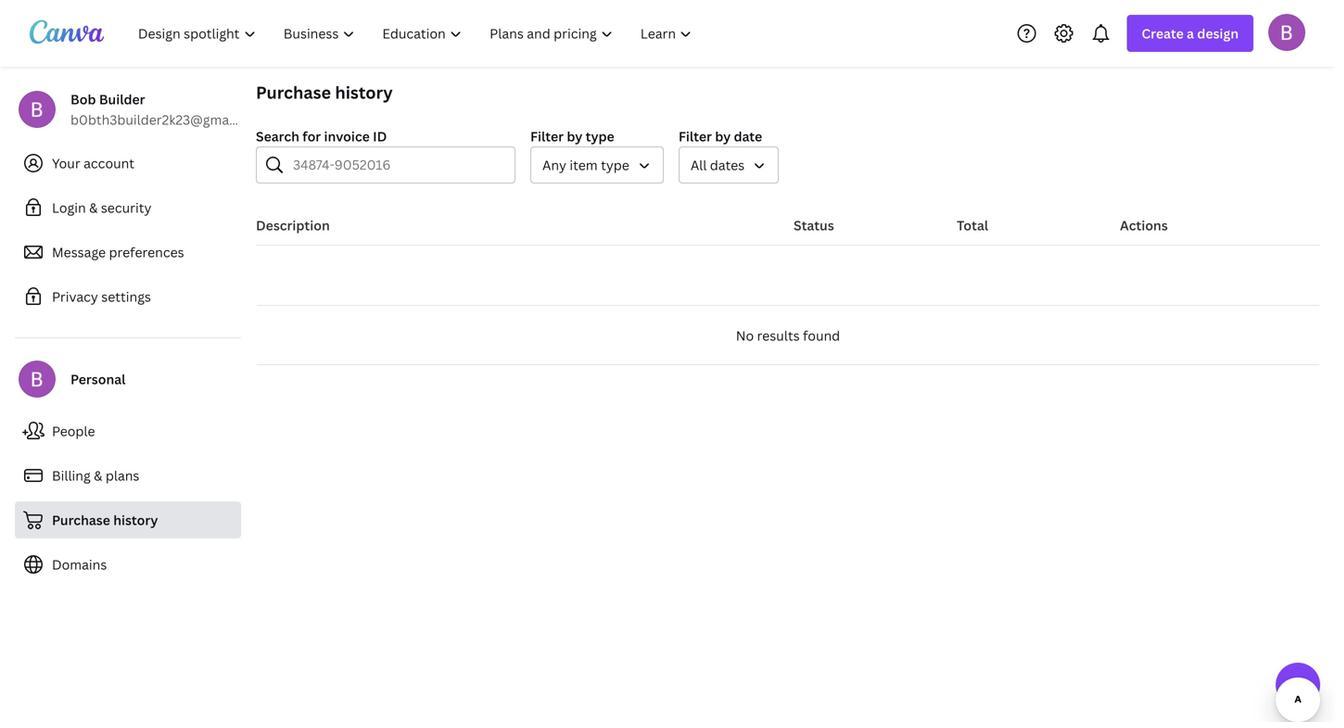 Task type: describe. For each thing, give the bounding box(es) containing it.
personal
[[70, 370, 126, 388]]

search
[[256, 128, 299, 145]]

message
[[52, 243, 106, 261]]

no
[[736, 327, 754, 345]]

total
[[957, 217, 989, 234]]

invoice
[[324, 128, 370, 145]]

bob builder image
[[1269, 14, 1306, 51]]

builder
[[99, 90, 145, 108]]

type for filter by type
[[586, 128, 615, 145]]

message preferences
[[52, 243, 184, 261]]

bob
[[70, 90, 96, 108]]

design
[[1197, 25, 1239, 42]]

Any item type button
[[530, 147, 664, 184]]

plans
[[106, 467, 139, 485]]

0 vertical spatial purchase
[[256, 81, 331, 104]]

type for any item type
[[601, 156, 629, 174]]

settings
[[101, 288, 151, 306]]

privacy settings
[[52, 288, 151, 306]]

privacy settings link
[[15, 278, 241, 315]]

found
[[803, 327, 840, 345]]

Search for invoice ID text field
[[293, 147, 504, 183]]

people
[[52, 422, 95, 440]]

domains link
[[15, 546, 241, 583]]

your account link
[[15, 145, 241, 182]]

actions
[[1120, 217, 1168, 234]]

search for invoice id
[[256, 128, 387, 145]]

status
[[794, 217, 834, 234]]

1 vertical spatial history
[[113, 511, 158, 529]]

billing
[[52, 467, 91, 485]]

domains
[[52, 556, 107, 574]]

create a design
[[1142, 25, 1239, 42]]

results
[[757, 327, 800, 345]]

by for date
[[715, 128, 731, 145]]

a
[[1187, 25, 1194, 42]]

privacy
[[52, 288, 98, 306]]

all
[[691, 156, 707, 174]]

1 vertical spatial purchase history
[[52, 511, 158, 529]]

your account
[[52, 154, 134, 172]]

account
[[84, 154, 134, 172]]

login & security
[[52, 199, 152, 217]]

filter by type
[[530, 128, 615, 145]]

create a design button
[[1127, 15, 1254, 52]]

& for billing
[[94, 467, 102, 485]]



Task type: locate. For each thing, give the bounding box(es) containing it.
purchase history up search for invoice id
[[256, 81, 393, 104]]

2 by from the left
[[715, 128, 731, 145]]

type inside button
[[601, 156, 629, 174]]

purchase history down billing & plans
[[52, 511, 158, 529]]

login
[[52, 199, 86, 217]]

history up id
[[335, 81, 393, 104]]

&
[[89, 199, 98, 217], [94, 467, 102, 485]]

id
[[373, 128, 387, 145]]

b0bth3builder2k23@gmail.com
[[70, 111, 267, 128]]

login & security link
[[15, 189, 241, 226]]

1 vertical spatial &
[[94, 467, 102, 485]]

billing & plans
[[52, 467, 139, 485]]

no results found
[[736, 327, 840, 345]]

bob builder b0bth3builder2k23@gmail.com
[[70, 90, 267, 128]]

& left plans
[[94, 467, 102, 485]]

1 horizontal spatial purchase history
[[256, 81, 393, 104]]

by up item
[[567, 128, 583, 145]]

by left date
[[715, 128, 731, 145]]

any item type
[[542, 156, 629, 174]]

1 horizontal spatial filter
[[679, 128, 712, 145]]

1 horizontal spatial history
[[335, 81, 393, 104]]

your
[[52, 154, 80, 172]]

1 horizontal spatial purchase
[[256, 81, 331, 104]]

& right login
[[89, 199, 98, 217]]

history
[[335, 81, 393, 104], [113, 511, 158, 529]]

preferences
[[109, 243, 184, 261]]

filter for filter by type
[[530, 128, 564, 145]]

0 horizontal spatial history
[[113, 511, 158, 529]]

& for login
[[89, 199, 98, 217]]

0 vertical spatial &
[[89, 199, 98, 217]]

history up domains link
[[113, 511, 158, 529]]

purchase history link
[[15, 502, 241, 539]]

top level navigation element
[[126, 15, 708, 52]]

1 vertical spatial type
[[601, 156, 629, 174]]

All dates button
[[679, 147, 779, 184]]

type up 'any item type' button on the left
[[586, 128, 615, 145]]

purchase up domains
[[52, 511, 110, 529]]

1 horizontal spatial by
[[715, 128, 731, 145]]

0 horizontal spatial by
[[567, 128, 583, 145]]

purchase
[[256, 81, 331, 104], [52, 511, 110, 529]]

& inside 'link'
[[89, 199, 98, 217]]

0 horizontal spatial purchase history
[[52, 511, 158, 529]]

for
[[303, 128, 321, 145]]

1 filter from the left
[[530, 128, 564, 145]]

by
[[567, 128, 583, 145], [715, 128, 731, 145]]

description
[[256, 217, 330, 234]]

any
[[542, 156, 567, 174]]

security
[[101, 199, 152, 217]]

people link
[[15, 413, 241, 450]]

create
[[1142, 25, 1184, 42]]

purchase up search
[[256, 81, 331, 104]]

1 by from the left
[[567, 128, 583, 145]]

0 horizontal spatial filter
[[530, 128, 564, 145]]

0 vertical spatial purchase history
[[256, 81, 393, 104]]

item
[[570, 156, 598, 174]]

by for type
[[567, 128, 583, 145]]

1 vertical spatial purchase
[[52, 511, 110, 529]]

0 vertical spatial history
[[335, 81, 393, 104]]

dates
[[710, 156, 745, 174]]

filter up all
[[679, 128, 712, 145]]

filter up any
[[530, 128, 564, 145]]

filter for filter by date
[[679, 128, 712, 145]]

date
[[734, 128, 762, 145]]

filter by date
[[679, 128, 762, 145]]

0 vertical spatial type
[[586, 128, 615, 145]]

0 horizontal spatial purchase
[[52, 511, 110, 529]]

type right item
[[601, 156, 629, 174]]

billing & plans link
[[15, 457, 241, 494]]

type
[[586, 128, 615, 145], [601, 156, 629, 174]]

message preferences link
[[15, 234, 241, 271]]

all dates
[[691, 156, 745, 174]]

purchase history
[[256, 81, 393, 104], [52, 511, 158, 529]]

2 filter from the left
[[679, 128, 712, 145]]

filter
[[530, 128, 564, 145], [679, 128, 712, 145]]



Task type: vqa. For each thing, say whether or not it's contained in the screenshot.
'b0bth3builder2k23@gmail.com'
yes



